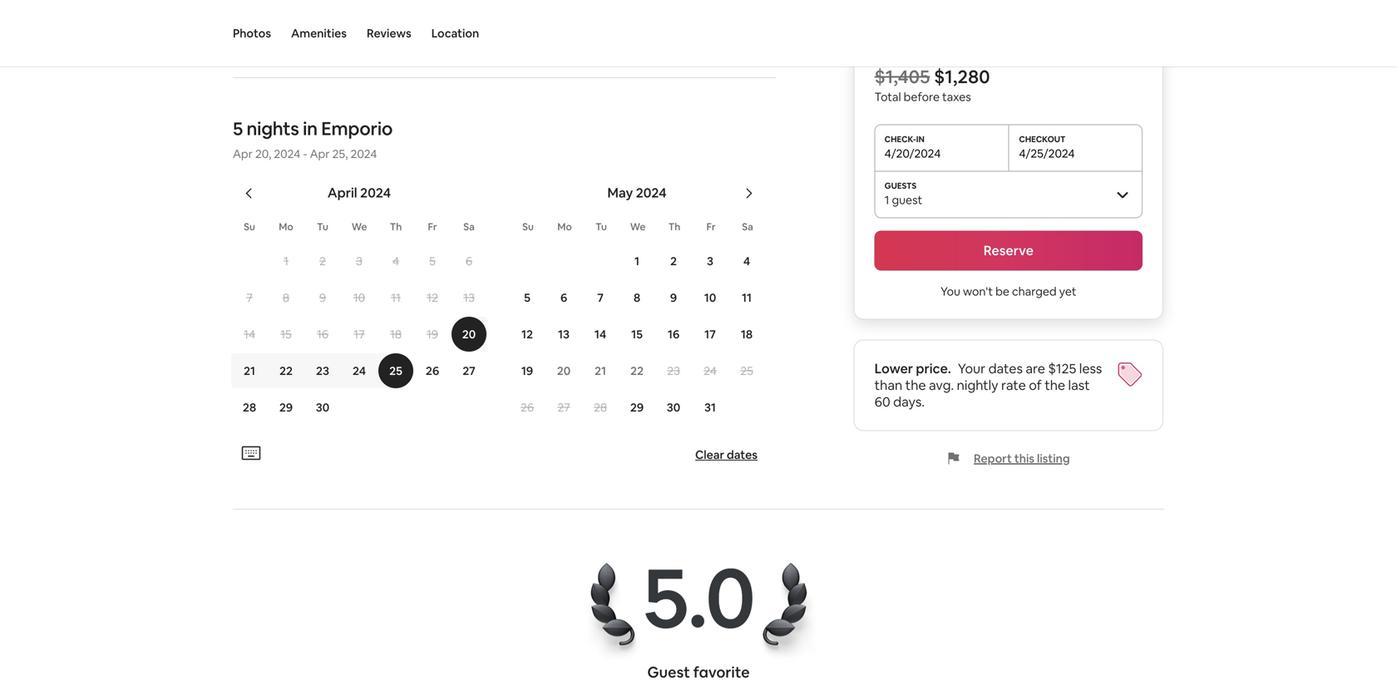 Task type: vqa. For each thing, say whether or not it's contained in the screenshot.
weeks related to Katrin
no



Task type: describe. For each thing, give the bounding box(es) containing it.
15 for second 15 button from left
[[631, 327, 643, 342]]

2 we from the left
[[630, 220, 646, 233]]

2 18 button from the left
[[729, 317, 765, 352]]

1 guest
[[885, 192, 923, 207]]

2 17 button from the left
[[692, 317, 729, 352]]

6 for the right 6 button
[[560, 290, 567, 305]]

24 for second 24 button from left
[[704, 363, 717, 378]]

$125
[[1048, 360, 1076, 377]]

1 guest button
[[875, 171, 1143, 217]]

2 30 from the left
[[667, 400, 681, 415]]

0 horizontal spatial 5 button
[[414, 244, 451, 278]]

2 7 button from the left
[[582, 280, 619, 315]]

$1,405
[[875, 65, 930, 88]]

0 vertical spatial 6 button
[[451, 244, 487, 278]]

27 for 27 button to the left
[[463, 363, 476, 378]]

report this listing
[[974, 451, 1070, 466]]

3 for april 2024
[[356, 254, 363, 269]]

emporio
[[321, 117, 393, 140]]

3 button for april 2024
[[341, 244, 378, 278]]

1 8 from the left
[[283, 290, 289, 305]]

22 for first 22 "button" from the left
[[279, 363, 293, 378]]

1 su from the left
[[244, 220, 255, 233]]

1 17 from the left
[[354, 327, 365, 342]]

0 horizontal spatial 19 button
[[414, 317, 451, 352]]

nightly
[[957, 377, 998, 394]]

7 for 1st 7 button from left
[[246, 290, 253, 305]]

2024 right "may"
[[636, 184, 667, 201]]

1 horizontal spatial 12 button
[[509, 317, 546, 352]]

18 for second 18 button from the right
[[390, 327, 402, 342]]

1 18 button from the left
[[378, 317, 414, 352]]

1 16 from the left
[[317, 327, 329, 342]]

lower
[[875, 360, 913, 377]]

2 23 button from the left
[[655, 353, 692, 388]]

2 su from the left
[[522, 220, 534, 233]]

2 25 button from the left
[[729, 353, 765, 388]]

guest
[[647, 663, 690, 682]]

2 14 from the left
[[595, 327, 606, 342]]

1 8 button from the left
[[268, 280, 304, 315]]

24 for 2nd 24 button from the right
[[353, 363, 366, 378]]

than
[[875, 377, 903, 394]]

last
[[1068, 377, 1090, 394]]

2 mo from the left
[[557, 220, 572, 233]]

1 16 button from the left
[[304, 317, 341, 352]]

lower price.
[[875, 360, 951, 377]]

1 vertical spatial 19 button
[[509, 353, 546, 388]]

days.
[[893, 393, 925, 410]]

2 25 from the left
[[740, 363, 753, 378]]

reviews button
[[367, 0, 411, 67]]

1 horizontal spatial 13 button
[[546, 317, 582, 352]]

1 vertical spatial 5 button
[[509, 280, 546, 315]]

2 16 button from the left
[[655, 317, 692, 352]]

location button
[[431, 0, 479, 67]]

you won't be charged yet
[[941, 284, 1077, 299]]

1 11 button from the left
[[378, 280, 414, 315]]

avg.
[[929, 377, 954, 394]]

1 28 from the left
[[243, 400, 256, 415]]

2 30 button from the left
[[655, 390, 692, 425]]

1 horizontal spatial 20
[[557, 363, 571, 378]]

your
[[958, 360, 986, 377]]

2 the from the left
[[1045, 377, 1065, 394]]

clear dates button
[[689, 441, 764, 469]]

2 10 button from the left
[[692, 280, 729, 315]]

amenities
[[291, 26, 347, 41]]

2 15 button from the left
[[619, 317, 655, 352]]

4/25/2024
[[1019, 146, 1075, 161]]

won't
[[963, 284, 993, 299]]

0 horizontal spatial 26
[[426, 363, 439, 378]]

5 for bottom 5 button
[[524, 290, 531, 305]]

1 25 from the left
[[389, 363, 402, 378]]

taxes
[[942, 89, 971, 104]]

1 horizontal spatial 26
[[521, 400, 534, 415]]

0 vertical spatial 12
[[427, 290, 438, 305]]

reviews
[[367, 26, 411, 41]]

2 11 button from the left
[[729, 280, 765, 315]]

1 for april 2024
[[284, 254, 289, 269]]

10 for 2nd 10 'button' from left
[[704, 290, 716, 305]]

1 fr from the left
[[428, 220, 437, 233]]

1 29 button from the left
[[268, 390, 304, 425]]

1 horizontal spatial 27 button
[[546, 390, 582, 425]]

price.
[[916, 360, 951, 377]]

your dates are $125 less than the avg. nightly rate of the last 60 days.
[[875, 360, 1102, 410]]

1 we from the left
[[352, 220, 367, 233]]

be
[[996, 284, 1010, 299]]

1 7 button from the left
[[231, 280, 268, 315]]

2 for may 2024
[[670, 254, 677, 269]]

amenities button
[[291, 0, 347, 67]]

4 for april 2024
[[393, 254, 399, 269]]

29 for 1st 29 button from the left
[[279, 400, 293, 415]]

2024 right 'april'
[[360, 184, 391, 201]]

in
[[303, 117, 318, 140]]

2 8 button from the left
[[619, 280, 655, 315]]

reserve button
[[875, 231, 1143, 271]]

2 tu from the left
[[596, 220, 607, 233]]

2 24 button from the left
[[692, 353, 729, 388]]

may 2024
[[607, 184, 667, 201]]

are
[[1026, 360, 1045, 377]]

$1,280
[[934, 65, 990, 88]]

$1,405 $1,280 total before taxes
[[875, 65, 990, 104]]

1 horizontal spatial 20 button
[[546, 353, 582, 388]]

2 button for may 2024
[[655, 244, 692, 278]]

22 for second 22 "button"
[[630, 363, 644, 378]]

13 for leftmost 13 button
[[463, 290, 475, 305]]

5 inside the 5 nights in emporio apr 20, 2024 - apr 25, 2024
[[233, 117, 243, 140]]

23 for first 23 button from right
[[667, 363, 680, 378]]

1 horizontal spatial 26 button
[[509, 390, 546, 425]]

clear dates
[[695, 447, 758, 462]]

1 vertical spatial 12
[[521, 327, 533, 342]]

0 vertical spatial 20 button
[[451, 317, 487, 352]]

1 15 button from the left
[[268, 317, 304, 352]]

1 24 button from the left
[[341, 353, 378, 388]]

less
[[1079, 360, 1102, 377]]

31 button
[[692, 390, 729, 425]]



Task type: locate. For each thing, give the bounding box(es) containing it.
2024 left -
[[274, 146, 300, 161]]

2 button for april 2024
[[304, 244, 341, 278]]

0 horizontal spatial 24
[[353, 363, 366, 378]]

2 16 from the left
[[668, 327, 680, 342]]

2 21 button from the left
[[582, 353, 619, 388]]

0 horizontal spatial the
[[905, 377, 926, 394]]

the
[[905, 377, 926, 394], [1045, 377, 1065, 394]]

5
[[233, 117, 243, 140], [429, 254, 436, 269], [524, 290, 531, 305]]

5 for the left 5 button
[[429, 254, 436, 269]]

60
[[875, 393, 890, 410]]

guest
[[892, 192, 923, 207]]

10
[[353, 290, 365, 305], [704, 290, 716, 305]]

0 horizontal spatial 5
[[233, 117, 243, 140]]

0 horizontal spatial 11
[[391, 290, 401, 305]]

sa
[[463, 220, 475, 233], [742, 220, 753, 233]]

rate
[[1001, 377, 1026, 394]]

0 horizontal spatial 26 button
[[414, 353, 451, 388]]

7 button
[[231, 280, 268, 315], [582, 280, 619, 315]]

1 vertical spatial 12 button
[[509, 317, 546, 352]]

0 horizontal spatial 29 button
[[268, 390, 304, 425]]

2 button
[[304, 244, 341, 278], [655, 244, 692, 278]]

2 button down the may 2024
[[655, 244, 692, 278]]

1 18 from the left
[[390, 327, 402, 342]]

0 horizontal spatial 8 button
[[268, 280, 304, 315]]

2 28 from the left
[[594, 400, 607, 415]]

1 horizontal spatial 10 button
[[692, 280, 729, 315]]

0 horizontal spatial 25 button
[[378, 353, 414, 388]]

2 10 from the left
[[704, 290, 716, 305]]

7 for 2nd 7 button from left
[[597, 290, 604, 305]]

17
[[354, 327, 365, 342], [705, 327, 716, 342]]

dates left are
[[989, 360, 1023, 377]]

1 horizontal spatial mo
[[557, 220, 572, 233]]

1 tu from the left
[[317, 220, 328, 233]]

april 2024
[[328, 184, 391, 201]]

this
[[1014, 451, 1035, 466]]

13 button
[[451, 280, 487, 315], [546, 317, 582, 352]]

1 the from the left
[[905, 377, 926, 394]]

nights
[[247, 117, 299, 140]]

dates inside "button"
[[727, 447, 758, 462]]

may
[[607, 184, 633, 201]]

19 for left "19" button
[[427, 327, 438, 342]]

0 horizontal spatial 25
[[389, 363, 402, 378]]

1 15 from the left
[[280, 327, 292, 342]]

1 horizontal spatial 24 button
[[692, 353, 729, 388]]

favorite
[[693, 663, 750, 682]]

dates for your
[[989, 360, 1023, 377]]

0 horizontal spatial 21 button
[[231, 353, 268, 388]]

listing
[[1037, 451, 1070, 466]]

17 button
[[341, 317, 378, 352], [692, 317, 729, 352]]

1 23 button from the left
[[304, 353, 341, 388]]

18 for second 18 button
[[741, 327, 753, 342]]

1 horizontal spatial 28 button
[[582, 390, 619, 425]]

1 horizontal spatial 27
[[558, 400, 570, 415]]

1 horizontal spatial 18 button
[[729, 317, 765, 352]]

18 button
[[378, 317, 414, 352], [729, 317, 765, 352]]

dates for clear
[[727, 447, 758, 462]]

0 horizontal spatial 3
[[356, 254, 363, 269]]

9 for 1st the 9 button from the left
[[319, 290, 326, 305]]

1 29 from the left
[[279, 400, 293, 415]]

2 23 from the left
[[667, 363, 680, 378]]

0 horizontal spatial 22 button
[[268, 353, 304, 388]]

1 horizontal spatial 29 button
[[619, 390, 655, 425]]

1 21 from the left
[[244, 363, 255, 378]]

2 3 button from the left
[[692, 244, 729, 278]]

april
[[328, 184, 357, 201]]

20 button
[[451, 317, 487, 352], [546, 353, 582, 388]]

0 vertical spatial 26
[[426, 363, 439, 378]]

25
[[389, 363, 402, 378], [740, 363, 753, 378]]

2 7 from the left
[[597, 290, 604, 305]]

you
[[941, 284, 961, 299]]

26 button
[[414, 353, 451, 388], [509, 390, 546, 425]]

0 vertical spatial dates
[[989, 360, 1023, 377]]

0 horizontal spatial 23 button
[[304, 353, 341, 388]]

5.0
[[643, 543, 754, 652]]

1 horizontal spatial 16
[[668, 327, 680, 342]]

2 9 from the left
[[670, 290, 677, 305]]

14 button
[[231, 317, 268, 352], [582, 317, 619, 352]]

1 3 button from the left
[[341, 244, 378, 278]]

1 horizontal spatial su
[[522, 220, 534, 233]]

1 button for may
[[619, 244, 655, 278]]

20,
[[255, 146, 271, 161]]

8 button
[[268, 280, 304, 315], [619, 280, 655, 315]]

8
[[283, 290, 289, 305], [634, 290, 641, 305]]

3 for may 2024
[[707, 254, 714, 269]]

27 button
[[451, 353, 487, 388], [546, 390, 582, 425]]

1 horizontal spatial 1
[[635, 254, 640, 269]]

1 21 button from the left
[[231, 353, 268, 388]]

0 horizontal spatial 30
[[316, 400, 330, 415]]

1 30 from the left
[[316, 400, 330, 415]]

1 vertical spatial 6
[[560, 290, 567, 305]]

2
[[319, 254, 326, 269], [670, 254, 677, 269]]

1 22 button from the left
[[268, 353, 304, 388]]

1 14 from the left
[[244, 327, 255, 342]]

15
[[280, 327, 292, 342], [631, 327, 643, 342]]

1 28 button from the left
[[231, 390, 268, 425]]

1 mo from the left
[[279, 220, 293, 233]]

1 vertical spatial 13 button
[[546, 317, 582, 352]]

0 horizontal spatial 15 button
[[268, 317, 304, 352]]

0 horizontal spatial 22
[[279, 363, 293, 378]]

0 horizontal spatial sa
[[463, 220, 475, 233]]

1 10 from the left
[[353, 290, 365, 305]]

1 4 from the left
[[393, 254, 399, 269]]

4/20/2024
[[885, 146, 941, 161]]

2 3 from the left
[[707, 254, 714, 269]]

2 9 button from the left
[[655, 280, 692, 315]]

0 horizontal spatial 8
[[283, 290, 289, 305]]

2 1 button from the left
[[619, 244, 655, 278]]

1 horizontal spatial 13
[[558, 327, 570, 342]]

location
[[431, 26, 479, 41]]

5 button
[[414, 244, 451, 278], [509, 280, 546, 315]]

15 for first 15 button
[[280, 327, 292, 342]]

0 horizontal spatial 11 button
[[378, 280, 414, 315]]

dates inside your dates are $125 less than the avg. nightly rate of the last 60 days.
[[989, 360, 1023, 377]]

1 24 from the left
[[353, 363, 366, 378]]

1 2 button from the left
[[304, 244, 341, 278]]

1 17 button from the left
[[341, 317, 378, 352]]

0 horizontal spatial 2
[[319, 254, 326, 269]]

3 button for may 2024
[[692, 244, 729, 278]]

we down april 2024
[[352, 220, 367, 233]]

2 24 from the left
[[704, 363, 717, 378]]

2 29 button from the left
[[619, 390, 655, 425]]

1 horizontal spatial tu
[[596, 220, 607, 233]]

1 horizontal spatial 10
[[704, 290, 716, 305]]

dates
[[989, 360, 1023, 377], [727, 447, 758, 462]]

of
[[1029, 377, 1042, 394]]

10 for first 10 'button'
[[353, 290, 365, 305]]

1 inside popup button
[[885, 192, 889, 207]]

0 horizontal spatial 6
[[466, 254, 472, 269]]

11
[[391, 290, 401, 305], [742, 290, 752, 305]]

1 horizontal spatial 17 button
[[692, 317, 729, 352]]

1 vertical spatial 20
[[557, 363, 571, 378]]

0 horizontal spatial 16 button
[[304, 317, 341, 352]]

4 button for april 2024
[[378, 244, 414, 278]]

2 for april 2024
[[319, 254, 326, 269]]

22
[[279, 363, 293, 378], [630, 363, 644, 378]]

10 button
[[341, 280, 378, 315], [692, 280, 729, 315]]

1 apr from the left
[[233, 146, 253, 161]]

we down the may 2024
[[630, 220, 646, 233]]

0 vertical spatial 12 button
[[414, 280, 451, 315]]

1 horizontal spatial 15
[[631, 327, 643, 342]]

0 horizontal spatial 14
[[244, 327, 255, 342]]

2 sa from the left
[[742, 220, 753, 233]]

1 vertical spatial 5
[[429, 254, 436, 269]]

0 vertical spatial 27
[[463, 363, 476, 378]]

2 2 from the left
[[670, 254, 677, 269]]

24
[[353, 363, 366, 378], [704, 363, 717, 378]]

1 horizontal spatial 7 button
[[582, 280, 619, 315]]

26
[[426, 363, 439, 378], [521, 400, 534, 415]]

29 for first 29 button from right
[[630, 400, 644, 415]]

0 horizontal spatial 21
[[244, 363, 255, 378]]

2 17 from the left
[[705, 327, 716, 342]]

23 button
[[304, 353, 341, 388], [655, 353, 692, 388]]

0 horizontal spatial 24 button
[[341, 353, 378, 388]]

report this listing button
[[947, 451, 1070, 466]]

9 button
[[304, 280, 341, 315], [655, 280, 692, 315]]

0 horizontal spatial 6 button
[[451, 244, 487, 278]]

24 button
[[341, 353, 378, 388], [692, 353, 729, 388]]

16 button
[[304, 317, 341, 352], [655, 317, 692, 352]]

tu
[[317, 220, 328, 233], [596, 220, 607, 233]]

report
[[974, 451, 1012, 466]]

1 25 button from the left
[[378, 353, 414, 388]]

yet
[[1059, 284, 1077, 299]]

2 22 button from the left
[[619, 353, 655, 388]]

we
[[352, 220, 367, 233], [630, 220, 646, 233]]

2 th from the left
[[668, 220, 681, 233]]

14
[[244, 327, 255, 342], [595, 327, 606, 342]]

4 button for may 2024
[[729, 244, 765, 278]]

0 horizontal spatial mo
[[279, 220, 293, 233]]

0 horizontal spatial 7
[[246, 290, 253, 305]]

0 vertical spatial 6
[[466, 254, 472, 269]]

0 horizontal spatial 15
[[280, 327, 292, 342]]

25,
[[332, 146, 348, 161]]

1 horizontal spatial 2
[[670, 254, 677, 269]]

0 horizontal spatial 9 button
[[304, 280, 341, 315]]

12 button
[[414, 280, 451, 315], [509, 317, 546, 352]]

6 button
[[451, 244, 487, 278], [546, 280, 582, 315]]

18
[[390, 327, 402, 342], [741, 327, 753, 342]]

the right of
[[1045, 377, 1065, 394]]

0 vertical spatial 13
[[463, 290, 475, 305]]

0 vertical spatial 26 button
[[414, 353, 451, 388]]

23 for second 23 button from the right
[[316, 363, 329, 378]]

0 horizontal spatial 28 button
[[231, 390, 268, 425]]

1 10 button from the left
[[341, 280, 378, 315]]

1 vertical spatial 26 button
[[509, 390, 546, 425]]

0 horizontal spatial 3 button
[[341, 244, 378, 278]]

2 15 from the left
[[631, 327, 643, 342]]

28
[[243, 400, 256, 415], [594, 400, 607, 415]]

1 horizontal spatial 22 button
[[619, 353, 655, 388]]

guest favorite
[[647, 663, 750, 682]]

16
[[317, 327, 329, 342], [668, 327, 680, 342]]

25 button
[[378, 353, 414, 388], [729, 353, 765, 388]]

1 horizontal spatial 29
[[630, 400, 644, 415]]

0 horizontal spatial 1 button
[[268, 244, 304, 278]]

2 button down 'april'
[[304, 244, 341, 278]]

9 for 1st the 9 button from right
[[670, 290, 677, 305]]

0 horizontal spatial fr
[[428, 220, 437, 233]]

1 horizontal spatial apr
[[310, 146, 330, 161]]

5 nights in emporio apr 20, 2024 - apr 25, 2024
[[233, 117, 393, 161]]

0 horizontal spatial th
[[390, 220, 402, 233]]

1 4 button from the left
[[378, 244, 414, 278]]

mo
[[279, 220, 293, 233], [557, 220, 572, 233]]

1 button for april
[[268, 244, 304, 278]]

1 horizontal spatial 14
[[595, 327, 606, 342]]

1 horizontal spatial th
[[668, 220, 681, 233]]

2 horizontal spatial 1
[[885, 192, 889, 207]]

1 7 from the left
[[246, 290, 253, 305]]

charged
[[1012, 284, 1057, 299]]

apr right -
[[310, 146, 330, 161]]

13
[[463, 290, 475, 305], [558, 327, 570, 342]]

1 horizontal spatial 6 button
[[546, 280, 582, 315]]

0 horizontal spatial dates
[[727, 447, 758, 462]]

photos button
[[233, 0, 271, 67]]

1 14 button from the left
[[231, 317, 268, 352]]

11 for first the 11 button
[[391, 290, 401, 305]]

1 11 from the left
[[391, 290, 401, 305]]

4 for may 2024
[[743, 254, 750, 269]]

photos
[[233, 26, 271, 41]]

2 21 from the left
[[595, 363, 606, 378]]

1 for may 2024
[[635, 254, 640, 269]]

2 29 from the left
[[630, 400, 644, 415]]

1 horizontal spatial 30 button
[[655, 390, 692, 425]]

2 apr from the left
[[310, 146, 330, 161]]

2 4 from the left
[[743, 254, 750, 269]]

reserve
[[984, 242, 1034, 259]]

1 22 from the left
[[279, 363, 293, 378]]

9
[[319, 290, 326, 305], [670, 290, 677, 305]]

1
[[885, 192, 889, 207], [284, 254, 289, 269], [635, 254, 640, 269]]

1 3 from the left
[[356, 254, 363, 269]]

6 for topmost 6 button
[[466, 254, 472, 269]]

21 button
[[231, 353, 268, 388], [582, 353, 619, 388]]

2024
[[274, 146, 300, 161], [351, 146, 377, 161], [360, 184, 391, 201], [636, 184, 667, 201]]

1 1 button from the left
[[268, 244, 304, 278]]

1 9 from the left
[[319, 290, 326, 305]]

total
[[875, 89, 901, 104]]

0 horizontal spatial 10 button
[[341, 280, 378, 315]]

0 vertical spatial 19
[[427, 327, 438, 342]]

31
[[704, 400, 716, 415]]

3
[[356, 254, 363, 269], [707, 254, 714, 269]]

0 horizontal spatial 1
[[284, 254, 289, 269]]

1 horizontal spatial 19 button
[[509, 353, 546, 388]]

1 9 button from the left
[[304, 280, 341, 315]]

1 horizontal spatial 11
[[742, 290, 752, 305]]

clear
[[695, 447, 724, 462]]

1 sa from the left
[[463, 220, 475, 233]]

1 th from the left
[[390, 220, 402, 233]]

0 horizontal spatial we
[[352, 220, 367, 233]]

0 vertical spatial 13 button
[[451, 280, 487, 315]]

11 for 2nd the 11 button
[[742, 290, 752, 305]]

27 for rightmost 27 button
[[558, 400, 570, 415]]

1 30 button from the left
[[304, 390, 341, 425]]

apr left 20,
[[233, 146, 253, 161]]

13 for right 13 button
[[558, 327, 570, 342]]

29 button
[[268, 390, 304, 425], [619, 390, 655, 425]]

0 horizontal spatial 2 button
[[304, 244, 341, 278]]

0 horizontal spatial 4
[[393, 254, 399, 269]]

2 fr from the left
[[707, 220, 716, 233]]

calendar application
[[213, 166, 1335, 463]]

-
[[303, 146, 307, 161]]

dates right the clear
[[727, 447, 758, 462]]

2 22 from the left
[[630, 363, 644, 378]]

2 4 button from the left
[[729, 244, 765, 278]]

30
[[316, 400, 330, 415], [667, 400, 681, 415]]

19
[[427, 327, 438, 342], [521, 363, 533, 378]]

2 8 from the left
[[634, 290, 641, 305]]

1 vertical spatial 27 button
[[546, 390, 582, 425]]

0 vertical spatial 20
[[462, 327, 476, 342]]

2 14 button from the left
[[582, 317, 619, 352]]

0 horizontal spatial apr
[[233, 146, 253, 161]]

the left avg.
[[905, 377, 926, 394]]

2 28 button from the left
[[582, 390, 619, 425]]

before
[[904, 89, 940, 104]]

6
[[466, 254, 472, 269], [560, 290, 567, 305]]

0 horizontal spatial 27 button
[[451, 353, 487, 388]]

2 2 button from the left
[[655, 244, 692, 278]]

1 23 from the left
[[316, 363, 329, 378]]

2024 right the 25,
[[351, 146, 377, 161]]

1 horizontal spatial 15 button
[[619, 317, 655, 352]]

0 horizontal spatial 13 button
[[451, 280, 487, 315]]

2 18 from the left
[[741, 327, 753, 342]]

19 for the bottommost "19" button
[[521, 363, 533, 378]]

0 horizontal spatial 23
[[316, 363, 329, 378]]

0 horizontal spatial 12 button
[[414, 280, 451, 315]]

1 horizontal spatial 4 button
[[729, 244, 765, 278]]

0 horizontal spatial 9
[[319, 290, 326, 305]]



